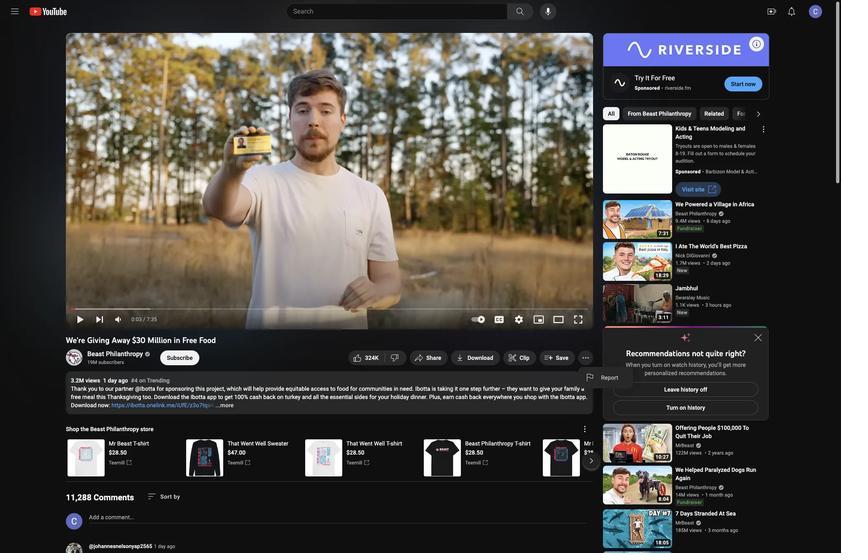 Task type: vqa. For each thing, say whether or not it's contained in the screenshot.


Task type: locate. For each thing, give the bounding box(es) containing it.
a up app. at right
[[581, 386, 585, 392]]

1 vertical spatial beast philanthropy
[[87, 350, 143, 358]]

8
[[707, 219, 710, 224]]

0 horizontal spatial for
[[157, 386, 164, 392]]

try
[[635, 74, 644, 82]]

download inside button
[[468, 355, 493, 361]]

...more button
[[215, 401, 234, 410]]

for right related
[[738, 111, 746, 117]]

ago
[[722, 219, 731, 224], [722, 261, 731, 266], [723, 303, 732, 308], [118, 377, 128, 384], [725, 451, 734, 456], [725, 493, 733, 498], [730, 528, 739, 534], [167, 544, 175, 550]]

free left food on the left bottom of page
[[182, 335, 197, 345]]

shirt inside mr beast t-shirt $28.50
[[138, 440, 149, 447]]

1 teemill from the left
[[109, 460, 125, 466]]

1 vertical spatial days
[[711, 261, 721, 266]]

0 horizontal spatial cash
[[250, 394, 262, 400]]

well inside that went well t-shirt $28.50
[[374, 440, 385, 447]]

ibotta down family
[[560, 394, 575, 400]]

to down the males
[[720, 151, 724, 157]]

download up step
[[468, 355, 493, 361]]

3 shirt from the left
[[519, 440, 531, 447]]

beast philanthropy up 14m views
[[676, 485, 717, 491]]

new for jambhul
[[677, 310, 688, 316]]

mrbeast up 185m
[[676, 521, 694, 526]]

1 horizontal spatial went
[[360, 440, 373, 447]]

mrbeast up 122m
[[676, 443, 694, 449]]

t- for mr beast t-shirt $28.50 teemill
[[609, 440, 613, 447]]

2 mr from the left
[[584, 440, 591, 447]]

$28.50 inside mr beast t-shirt $28.50
[[109, 450, 127, 456]]

fundraiser for we powered a village in africa
[[677, 226, 702, 232]]

3 left 4
[[365, 355, 368, 361]]

ibotta
[[415, 386, 430, 392], [191, 394, 206, 400], [560, 394, 575, 400]]

days right 8
[[711, 219, 721, 224]]

4 shirt from the left
[[613, 440, 625, 447]]

trending
[[147, 377, 170, 384]]

3 down music
[[706, 303, 708, 308]]

this up the now: on the left bottom of the page
[[96, 394, 106, 400]]

#4
[[131, 377, 138, 384]]

nick
[[676, 253, 686, 259]]

1 that from the left
[[228, 440, 239, 447]]

mr for mr beast t-shirt $28.50 teemill
[[584, 440, 591, 447]]

on right the turn
[[664, 362, 671, 369]]

t- inside mr beast t-shirt $28.50 teemill
[[609, 440, 613, 447]]

1 vertical spatial new
[[677, 310, 688, 316]]

3:11
[[659, 315, 669, 321]]

stranded
[[694, 511, 718, 517]]

1 vertical spatial day
[[158, 544, 166, 550]]

1 day ago
[[103, 377, 128, 384]]

teemill inside mr beast t-shirt $28.50 teemill
[[584, 460, 600, 466]]

1 up our
[[103, 377, 106, 384]]

went inside that went well t-shirt $28.50
[[360, 440, 373, 447]]

1 vertical spatial history
[[688, 405, 705, 411]]

on inside 'thank you to our partner @ibotta for sponsoring this project, which will help provide equitable access to food for communities in need. ibotta is taking it one step further – they want to give your family a free meal this thanksgiving too. download the ibotta app to get 100% cash back on turkey and all the essential sides for your holiday dinner. plus, earn cash back everywhere you shop with the ibotta app. download now:'
[[277, 394, 284, 400]]

subscribers
[[98, 360, 124, 365]]

0 vertical spatial 1
[[103, 377, 106, 384]]

1 vertical spatial in
[[174, 335, 180, 345]]

3 hours ago
[[706, 303, 732, 308]]

1 mrbeast from the top
[[676, 443, 694, 449]]

mr inside mr beast t-shirt $28.50 teemill
[[584, 440, 591, 447]]

0 vertical spatial history
[[681, 387, 699, 393]]

0 vertical spatial sponsored
[[635, 85, 660, 91]]

0 horizontal spatial in
[[174, 335, 180, 345]]

0 horizontal spatial this
[[96, 394, 106, 400]]

beast inside mr beast t-shirt $28.50 teemill
[[593, 440, 607, 447]]

0 vertical spatial 3
[[706, 303, 708, 308]]

0 vertical spatial &
[[688, 125, 692, 132]]

4
[[372, 355, 375, 361]]

1 horizontal spatial free
[[662, 74, 675, 82]]

1 well from the left
[[255, 440, 266, 447]]

riverside.fm
[[665, 85, 691, 91]]

on inside recommendations not quite right? when you turn on watch history, you'll get more personalized recommendations.
[[664, 362, 671, 369]]

tab list
[[603, 104, 826, 124]]

we for we helped paralyzed dogs run again
[[676, 467, 684, 474]]

0 horizontal spatial &
[[688, 125, 692, 132]]

0 vertical spatial beast philanthropy
[[676, 211, 717, 217]]

4 $28.50 from the left
[[584, 450, 602, 456]]

days down i ate the world's best pizza by nick digiovanni 1,790,514 views 2 days ago 18 minutes element
[[711, 261, 721, 266]]

leave history off
[[664, 387, 708, 393]]

2 vertical spatial 3
[[708, 528, 711, 534]]

went for $47.00
[[241, 440, 254, 447]]

you down now
[[747, 111, 757, 117]]

0 horizontal spatial and
[[302, 394, 312, 400]]

7 days stranded at sea
[[676, 511, 736, 517]]

1 days from the top
[[711, 219, 721, 224]]

0 vertical spatial get
[[723, 362, 731, 369]]

2 down digiovanni
[[707, 261, 710, 266]]

None search field
[[272, 3, 535, 20]]

away
[[112, 335, 130, 345]]

at
[[719, 511, 725, 517]]

download up the https://ibotta.onelink.me/iufe/z3o7tqs4 link
[[154, 394, 180, 400]]

2 vertical spatial 2
[[708, 451, 711, 456]]

history left off
[[681, 387, 699, 393]]

get right you'll
[[723, 362, 731, 369]]

2 teemill from the left
[[228, 460, 244, 466]]

we powered a village in africa
[[676, 201, 755, 208]]

well for t-
[[374, 440, 385, 447]]

for
[[651, 74, 661, 82], [738, 111, 746, 117]]

0 vertical spatial in
[[733, 201, 738, 208]]

went
[[241, 440, 254, 447], [360, 440, 373, 447]]

9.4m views
[[676, 219, 701, 224]]

2 well from the left
[[374, 440, 385, 447]]

well inside that went well sweater $47.00
[[255, 440, 266, 447]]

1 right @johannesnelsonyap2565
[[154, 544, 157, 550]]

shirt for mr beast t-shirt $28.50
[[138, 440, 149, 447]]

@johannesnelsonyap2565 link
[[89, 543, 152, 551]]

2 horizontal spatial 1
[[705, 493, 708, 498]]

fundraiser down 9.4m views
[[677, 226, 702, 232]]

1 horizontal spatial that
[[346, 440, 358, 447]]

history,
[[689, 362, 707, 369]]

for right food
[[350, 386, 358, 392]]

and left the all
[[302, 394, 312, 400]]

7 minutes, 31 seconds element
[[659, 231, 669, 237]]

beast philanthropy for we powered a village in africa
[[676, 211, 717, 217]]

1 vertical spatial this
[[96, 394, 106, 400]]

shop
[[524, 394, 537, 400]]

views down nick digiovanni
[[688, 261, 701, 266]]

0 horizontal spatial 1
[[103, 377, 106, 384]]

get up the ...more button
[[225, 394, 233, 400]]

beast philanthropy down powered on the right of page
[[676, 211, 717, 217]]

$28.50
[[109, 450, 127, 456], [346, 450, 365, 456], [465, 450, 483, 456], [584, 450, 602, 456]]

2 t- from the left
[[386, 440, 391, 447]]

offering
[[676, 425, 697, 432]]

10 minutes, 27 seconds element
[[656, 455, 669, 460]]

0 horizontal spatial mr
[[109, 440, 116, 447]]

ago for 1 month ago
[[725, 493, 733, 498]]

2 that from the left
[[346, 440, 358, 447]]

views right 3.2m
[[86, 377, 100, 384]]

1 $28.50 from the left
[[109, 450, 127, 456]]

0 horizontal spatial download
[[71, 402, 97, 409]]

views right "14m" at the bottom of the page
[[687, 493, 699, 498]]

0 vertical spatial fundraiser
[[677, 226, 702, 232]]

1 t- from the left
[[133, 440, 138, 447]]

we for we powered a village in africa
[[676, 201, 684, 208]]

1 horizontal spatial mr
[[584, 440, 591, 447]]

11,288 comments
[[66, 493, 134, 503]]

you down they
[[514, 394, 523, 400]]

1 horizontal spatial and
[[736, 125, 746, 132]]

$28.50 inside that went well t-shirt $28.50
[[346, 450, 365, 456]]

$28.50 inside mr beast t-shirt $28.50 teemill
[[584, 450, 602, 456]]

1 horizontal spatial back
[[469, 394, 482, 400]]

the inside heading
[[81, 426, 89, 433]]

& right the model
[[741, 169, 745, 175]]

& right the kids
[[688, 125, 692, 132]]

2 for mrbeast
[[708, 451, 711, 456]]

2 we from the top
[[676, 467, 684, 474]]

it
[[455, 386, 458, 392]]

1 vertical spatial 1
[[705, 493, 708, 498]]

out
[[695, 151, 703, 157]]

0 vertical spatial 2
[[707, 261, 710, 266]]

1 horizontal spatial get
[[723, 362, 731, 369]]

that inside that went well t-shirt $28.50
[[346, 440, 358, 447]]

3 for 3 2 4 k
[[365, 355, 368, 361]]

site
[[695, 186, 705, 193]]

3
[[706, 303, 708, 308], [365, 355, 368, 361], [708, 528, 711, 534]]

on right #4
[[139, 377, 146, 384]]

tab list containing all
[[603, 104, 826, 124]]

fundraiser down 14m views
[[677, 500, 702, 506]]

your down 'females'
[[746, 151, 756, 157]]

5 teemill from the left
[[584, 460, 600, 466]]

1 went from the left
[[241, 440, 254, 447]]

2 vertical spatial beast philanthropy
[[676, 485, 717, 491]]

1 vertical spatial fundraiser
[[677, 500, 702, 506]]

2 days ago
[[707, 261, 731, 266]]

0 horizontal spatial get
[[225, 394, 233, 400]]

a inside we powered a village in africa by beast philanthropy 9,472,829 views 8 days ago 7 minutes, 31 seconds element
[[709, 201, 712, 208]]

3.2m views
[[71, 377, 100, 384]]

0 vertical spatial free
[[662, 74, 675, 82]]

for you
[[738, 111, 757, 117]]

this left project,
[[196, 386, 205, 392]]

ago for 2 days ago
[[722, 261, 731, 266]]

100%
[[234, 394, 248, 400]]

views for 14m views
[[687, 493, 699, 498]]

download down "meal"
[[71, 402, 97, 409]]

to
[[714, 144, 718, 149], [720, 151, 724, 157], [99, 386, 104, 392], [330, 386, 336, 392], [533, 386, 538, 392], [218, 394, 223, 400]]

turn on history
[[667, 405, 705, 411]]

$28.50 inside beast philanthropy t-shirt $28.50
[[465, 450, 483, 456]]

views down swaralay music
[[687, 303, 699, 308]]

1 vertical spatial 2
[[368, 355, 372, 361]]

jambhul
[[676, 285, 698, 292]]

this
[[196, 386, 205, 392], [96, 394, 106, 400]]

1 horizontal spatial 1
[[154, 544, 157, 550]]

2 vertical spatial &
[[741, 169, 745, 175]]

teemill for mr beast t-shirt $28.50
[[109, 460, 125, 466]]

and down for you
[[736, 125, 746, 132]]

new down 1.7m
[[677, 268, 688, 274]]

1 horizontal spatial download
[[154, 394, 180, 400]]

1 vertical spatial sponsored
[[676, 169, 701, 175]]

1 shirt from the left
[[138, 440, 149, 447]]

0 vertical spatial new
[[677, 268, 688, 274]]

views right 185m
[[690, 528, 702, 534]]

we up again
[[676, 467, 684, 474]]

0 vertical spatial your
[[746, 151, 756, 157]]

Start now text field
[[731, 81, 756, 87]]

back down provide at left
[[263, 394, 276, 400]]

get inside recommendations not quite right? when you turn on watch history, you'll get more personalized recommendations.
[[723, 362, 731, 369]]

thanksgiving
[[107, 394, 141, 400]]

in
[[733, 201, 738, 208], [174, 335, 180, 345], [394, 386, 398, 392]]

1 vertical spatial acting
[[746, 169, 760, 175]]

years
[[712, 451, 724, 456]]

18:05 link
[[603, 510, 672, 549]]

mr inside mr beast t-shirt $28.50
[[109, 440, 116, 447]]

cash down one
[[456, 394, 468, 400]]

1 left the month
[[705, 493, 708, 498]]

quit
[[676, 433, 686, 440]]

0 horizontal spatial well
[[255, 440, 266, 447]]

they
[[507, 386, 518, 392]]

1 horizontal spatial this
[[196, 386, 205, 392]]

swaralay
[[676, 295, 696, 301]]

views right 9.4m
[[688, 219, 701, 224]]

3 t- from the left
[[515, 440, 519, 447]]

days for village
[[711, 219, 721, 224]]

to up form
[[714, 144, 718, 149]]

in inside 'thank you to our partner @ibotta for sponsoring this project, which will help provide equitable access to food for communities in need. ibotta is taking it one step further – they want to give your family a free meal this thanksgiving too. download the ibotta app to get 100% cash back on turkey and all the essential sides for your holiday dinner. plus, earn cash back everywhere you shop with the ibotta app. download now:'
[[394, 386, 398, 392]]

0 horizontal spatial sponsored
[[635, 85, 660, 91]]

world's
[[700, 243, 719, 250]]

for down communities
[[370, 394, 377, 400]]

mr
[[109, 440, 116, 447], [584, 440, 591, 447]]

0 horizontal spatial back
[[263, 394, 276, 400]]

new down 1.1k
[[677, 310, 688, 316]]

in up the holiday
[[394, 386, 398, 392]]

2 shirt from the left
[[391, 440, 402, 447]]

2 went from the left
[[360, 440, 373, 447]]

cash
[[250, 394, 262, 400], [456, 394, 468, 400]]

3 $28.50 from the left
[[465, 450, 483, 456]]

2 vertical spatial 1
[[154, 544, 157, 550]]

million
[[148, 335, 172, 345]]

1 vertical spatial download
[[154, 394, 180, 400]]

1 horizontal spatial cash
[[456, 394, 468, 400]]

your
[[746, 151, 756, 157], [552, 386, 563, 392], [378, 394, 389, 400]]

Clip text field
[[520, 355, 530, 361]]

sponsored down audition.
[[676, 169, 701, 175]]

your inside kids & teens modeling and acting tryouts are open to males & females 8-19. fill out a form to schedule your audition.
[[746, 151, 756, 157]]

acting right the model
[[746, 169, 760, 175]]

1 vertical spatial mrbeast
[[676, 521, 694, 526]]

14m views
[[676, 493, 699, 498]]

4 teemill from the left
[[465, 460, 481, 466]]

form
[[708, 151, 718, 157]]

1 fundraiser from the top
[[677, 226, 702, 232]]

that inside that went well sweater $47.00
[[228, 440, 239, 447]]

0 vertical spatial this
[[196, 386, 205, 392]]

mrbeast for 7 days stranded at sea
[[676, 521, 694, 526]]

1 new from the top
[[677, 268, 688, 274]]

0 vertical spatial mrbeast
[[676, 443, 694, 449]]

teemill
[[109, 460, 125, 466], [228, 460, 244, 466], [346, 460, 362, 466], [465, 460, 481, 466], [584, 460, 600, 466]]

1 horizontal spatial in
[[394, 386, 398, 392]]

went inside that went well sweater $47.00
[[241, 440, 254, 447]]

views right 122m
[[690, 451, 702, 456]]

t- for beast philanthropy t-shirt $28.50
[[515, 440, 519, 447]]

2 fundraiser from the top
[[677, 500, 702, 506]]

1 cash from the left
[[250, 394, 262, 400]]

holiday
[[391, 394, 409, 400]]

africa
[[739, 201, 755, 208]]

beast inside mr beast t-shirt $28.50
[[117, 440, 132, 447]]

in left africa
[[733, 201, 738, 208]]

Visit site text field
[[682, 186, 705, 193]]

1 horizontal spatial well
[[374, 440, 385, 447]]

need.
[[400, 386, 414, 392]]

beast philanthropy
[[676, 211, 717, 217], [87, 350, 143, 358], [676, 485, 717, 491]]

autoplay is on image
[[471, 317, 485, 323]]

we helped paralyzed dogs run again by beast philanthropy 14,620,936 views 1 month ago 8 minutes, 4 seconds element
[[676, 466, 759, 483]]

1 vertical spatial &
[[734, 144, 737, 149]]

our
[[105, 386, 114, 392]]

1 we from the top
[[676, 201, 684, 208]]

2 horizontal spatial in
[[733, 201, 738, 208]]

0 vertical spatial for
[[651, 74, 661, 82]]

3 left months
[[708, 528, 711, 534]]

free up riverside.fm
[[662, 74, 675, 82]]

ibotta up dinner.
[[415, 386, 430, 392]]

7 days stranded at sea by mrbeast 185,987,974 views 3 months ago 18 minutes element
[[676, 510, 759, 518]]

1 horizontal spatial day
[[158, 544, 166, 550]]

history down off
[[688, 405, 705, 411]]

shirt inside beast philanthropy t-shirt $28.50
[[519, 440, 531, 447]]

0 vertical spatial we
[[676, 201, 684, 208]]

for right it
[[651, 74, 661, 82]]

on down provide at left
[[277, 394, 284, 400]]

2 vertical spatial in
[[394, 386, 398, 392]]

1 horizontal spatial acting
[[746, 169, 760, 175]]

we
[[676, 201, 684, 208], [676, 467, 684, 474]]

2 horizontal spatial download
[[468, 355, 493, 361]]

we inside we helped paralyzed dogs run again
[[676, 467, 684, 474]]

1 vertical spatial and
[[302, 394, 312, 400]]

0 horizontal spatial free
[[182, 335, 197, 345]]

sides
[[354, 394, 368, 400]]

you left the turn
[[642, 362, 651, 369]]

shirt for mr beast t-shirt $28.50 teemill
[[613, 440, 625, 447]]

cash down help
[[250, 394, 262, 400]]

modeling
[[711, 125, 735, 132]]

offering people $100,000 to quit their job by mrbeast 122,030,004 views 2 years ago 10 minutes, 27 seconds element
[[676, 424, 759, 441]]

your down communities
[[378, 394, 389, 400]]

sponsored for barbizon model & acting
[[676, 169, 701, 175]]

2 $28.50 from the left
[[346, 450, 365, 456]]

0 vertical spatial acting
[[676, 134, 692, 140]]

185m
[[676, 528, 688, 534]]

a inside kids & teens modeling and acting tryouts are open to males & females 8-19. fill out a form to schedule your audition.
[[704, 151, 707, 157]]

provide
[[266, 386, 284, 392]]

1 vertical spatial your
[[552, 386, 563, 392]]

access
[[311, 386, 329, 392]]

2 vertical spatial download
[[71, 402, 97, 409]]

2 horizontal spatial your
[[746, 151, 756, 157]]

your right give
[[552, 386, 563, 392]]

partner
[[115, 386, 134, 392]]

0 vertical spatial days
[[711, 219, 721, 224]]

2 new from the top
[[677, 310, 688, 316]]

mrbeast
[[676, 443, 694, 449], [676, 521, 694, 526]]

and inside kids & teens modeling and acting tryouts are open to males & females 8-19. fill out a form to schedule your audition.
[[736, 125, 746, 132]]

shirt inside mr beast t-shirt $28.50 teemill
[[613, 440, 625, 447]]

sponsored down it
[[635, 85, 660, 91]]

3 for 3 hours ago
[[706, 303, 708, 308]]

1 mr from the left
[[109, 440, 116, 447]]

1 horizontal spatial for
[[350, 386, 358, 392]]

dogs
[[732, 467, 745, 474]]

0 horizontal spatial acting
[[676, 134, 692, 140]]

for down the trending
[[157, 386, 164, 392]]

3 minutes, 11 seconds element
[[659, 315, 669, 321]]

0 horizontal spatial that
[[228, 440, 239, 447]]

we helped paralyzed dogs run again
[[676, 467, 756, 482]]

3 teemill from the left
[[346, 460, 362, 466]]

beast philanthropy up 19 million subscribers element
[[87, 350, 143, 358]]

the
[[181, 394, 189, 400], [320, 394, 329, 400], [551, 394, 559, 400], [81, 426, 89, 433]]

a left "village"
[[709, 201, 712, 208]]

$28.50 for mr beast t-shirt $28.50 teemill
[[584, 450, 602, 456]]

1 vertical spatial for
[[738, 111, 746, 117]]

a right add
[[101, 514, 104, 521]]

3 2 4 k
[[365, 355, 379, 361]]

back down step
[[469, 394, 482, 400]]

0 horizontal spatial day
[[108, 377, 117, 384]]

subscribe
[[167, 355, 193, 361]]

4 t- from the left
[[609, 440, 613, 447]]

2 mrbeast from the top
[[676, 521, 694, 526]]

acting down the kids
[[676, 134, 692, 140]]

2 for nick digiovanni
[[707, 261, 710, 266]]

on inside button
[[680, 405, 686, 411]]

1 horizontal spatial your
[[552, 386, 563, 392]]

t- inside beast philanthropy t-shirt $28.50
[[515, 440, 519, 447]]

shop the beast philanthropy store heading
[[66, 425, 154, 433]]

0 horizontal spatial went
[[241, 440, 254, 447]]

2 left years
[[708, 451, 711, 456]]

7:35
[[147, 316, 157, 323]]

8 days ago
[[707, 219, 731, 224]]

& up schedule
[[734, 144, 737, 149]]

well for sweater
[[255, 440, 266, 447]]

all
[[608, 111, 615, 117]]

history inside button
[[688, 405, 705, 411]]

Share text field
[[426, 355, 441, 361]]

to left give
[[533, 386, 538, 392]]

acting
[[676, 134, 692, 140], [746, 169, 760, 175]]

1 vertical spatial 3
[[365, 355, 368, 361]]

a right out
[[704, 151, 707, 157]]

we left powered on the right of page
[[676, 201, 684, 208]]

2 days from the top
[[711, 261, 721, 266]]

t- inside mr beast t-shirt $28.50
[[133, 440, 138, 447]]

t- for mr beast t-shirt $28.50
[[133, 440, 138, 447]]

1 vertical spatial we
[[676, 467, 684, 474]]

2 left k
[[368, 355, 372, 361]]

0 vertical spatial download
[[468, 355, 493, 361]]

in right the million
[[174, 335, 180, 345]]

free
[[662, 74, 675, 82], [182, 335, 197, 345]]

share button
[[410, 351, 448, 365]]

18 minutes, 29 seconds element
[[656, 273, 669, 279]]

Save text field
[[556, 355, 569, 361]]

1 vertical spatial get
[[225, 394, 233, 400]]

1 horizontal spatial sponsored
[[676, 169, 701, 175]]

shirt for beast philanthropy t-shirt $28.50
[[519, 440, 531, 447]]

step
[[470, 386, 482, 392]]

that went well t-shirt $28.50
[[346, 440, 402, 456]]

0 horizontal spatial your
[[378, 394, 389, 400]]

the right shop
[[81, 426, 89, 433]]

ibotta left app
[[191, 394, 206, 400]]

on right the "turn"
[[680, 405, 686, 411]]



Task type: describe. For each thing, give the bounding box(es) containing it.
$28.50 for mr beast t-shirt $28.50
[[109, 450, 127, 456]]

to left food
[[330, 386, 336, 392]]

we're
[[66, 335, 85, 345]]

will
[[243, 386, 252, 392]]

you inside recommendations not quite right? when you turn on watch history, you'll get more personalized recommendations.
[[642, 362, 651, 369]]

0:03 / 7:35
[[131, 316, 157, 323]]

again
[[676, 475, 691, 482]]

philanthropy inside beast philanthropy t-shirt $28.50
[[481, 440, 514, 447]]

acting inside kids & teens modeling and acting tryouts are open to males & females 8-19. fill out a form to schedule your audition.
[[676, 134, 692, 140]]

comment...
[[105, 514, 134, 521]]

report
[[602, 375, 619, 381]]

helped
[[685, 467, 704, 474]]

thank you to our partner @ibotta for sponsoring this project, which will help provide equitable access to food for communities in need. ibotta is taking it one step further – they want to give your family a free meal this thanksgiving too. download the ibotta app to get 100% cash back on turkey and all the essential sides for your holiday dinner. plus, earn cash back everywhere you shop with the ibotta app. download now:
[[71, 386, 589, 409]]

2 horizontal spatial ibotta
[[560, 394, 575, 400]]

Add a comment... text field
[[89, 514, 134, 521]]

sort by button
[[147, 492, 180, 502]]

views for 1.7m views
[[688, 261, 701, 266]]

2 years ago
[[708, 451, 734, 456]]

1 back from the left
[[263, 394, 276, 400]]

recommendations
[[626, 349, 690, 359]]

mr for mr beast t-shirt $28.50
[[109, 440, 116, 447]]

ago for 2 years ago
[[725, 451, 734, 456]]

youtube video player element
[[66, 33, 593, 330]]

save
[[556, 355, 569, 361]]

9.4m
[[676, 219, 687, 224]]

$28.50 for beast philanthropy t-shirt $28.50
[[465, 450, 483, 456]]

8 minutes, 4 seconds element
[[659, 497, 669, 502]]

7:31
[[659, 231, 669, 237]]

1 vertical spatial free
[[182, 335, 197, 345]]

teemill for beast philanthropy t-shirt $28.50
[[465, 460, 481, 466]]

views for 185m views
[[690, 528, 702, 534]]

185m views
[[676, 528, 702, 534]]

views for 122m views
[[690, 451, 702, 456]]

1 horizontal spatial &
[[734, 144, 737, 149]]

which
[[227, 386, 242, 392]]

all
[[313, 394, 319, 400]]

a inside 'thank you to our partner @ibotta for sponsoring this project, which will help provide equitable access to food for communities in need. ibotta is taking it one step further – they want to give your family a free meal this thanksgiving too. download the ibotta app to get 100% cash back on turkey and all the essential sides for your holiday dinner. plus, earn cash back everywhere you shop with the ibotta app. download now:'
[[581, 386, 585, 392]]

7
[[676, 511, 679, 517]]

i
[[676, 243, 677, 250]]

beast inside heading
[[90, 426, 105, 433]]

18 minutes, 5 seconds element
[[656, 540, 669, 546]]

shirt inside that went well t-shirt $28.50
[[391, 440, 402, 447]]

new for i ate the world's best pizza
[[677, 268, 688, 274]]

2 horizontal spatial &
[[741, 169, 745, 175]]

report option
[[578, 370, 633, 385]]

1 for 1 month ago
[[705, 493, 708, 498]]

19 million subscribers element
[[87, 359, 149, 366]]

that for that went well sweater
[[228, 440, 239, 447]]

earn
[[443, 394, 454, 400]]

i ate the world's best pizza by nick digiovanni 1,790,514 views 2 days ago 18 minutes element
[[676, 242, 759, 251]]

ago inside @johannesnelsonyap2565 1 day ago
[[167, 544, 175, 550]]

2 vertical spatial your
[[378, 394, 389, 400]]

0 vertical spatial day
[[108, 377, 117, 384]]

sponsoring
[[165, 386, 194, 392]]

tryouts
[[676, 144, 692, 149]]

kids
[[676, 125, 687, 132]]

shop
[[66, 426, 79, 433]]

1 horizontal spatial for
[[738, 111, 746, 117]]

christina overa image
[[66, 513, 82, 530]]

1 for 1 day ago
[[103, 377, 106, 384]]

further
[[483, 386, 500, 392]]

comments
[[94, 493, 134, 503]]

paralyzed
[[705, 467, 730, 474]]

dinner.
[[411, 394, 428, 400]]

@johannesnelsonyap2565 1 day ago
[[89, 543, 175, 550]]

$47.00
[[228, 450, 246, 456]]

avatar image image
[[809, 5, 822, 18]]

8-
[[676, 151, 680, 157]]

barbizon model & acting
[[706, 169, 760, 175]]

clip
[[520, 355, 530, 361]]

open
[[702, 144, 713, 149]]

mr beast t-shirt $28.50
[[109, 440, 149, 456]]

1 inside @johannesnelsonyap2565 1 day ago
[[154, 544, 157, 550]]

views for 9.4m views
[[688, 219, 701, 224]]

from beast philanthropy
[[628, 111, 692, 117]]

shop the beast philanthropy store
[[66, 426, 154, 433]]

8:04
[[659, 497, 669, 502]]

their
[[688, 433, 701, 440]]

to
[[743, 425, 749, 432]]

teens
[[693, 125, 709, 132]]

views for 3.2m views
[[86, 377, 100, 384]]

views for 1.1k views
[[687, 303, 699, 308]]

t- inside that went well t-shirt $28.50
[[386, 440, 391, 447]]

#4 on trending link
[[131, 377, 170, 385]]

recommendations not quite right? when you turn on watch history, you'll get more personalized recommendations.
[[626, 349, 746, 377]]

philanthropy inside heading
[[106, 426, 139, 433]]

giving
[[87, 335, 110, 345]]

ago for 8 days ago
[[722, 219, 731, 224]]

teemill for that went well t-shirt $28.50
[[346, 460, 362, 466]]

sea
[[726, 511, 736, 517]]

to left our
[[99, 386, 104, 392]]

not
[[692, 349, 704, 359]]

went for $28.50
[[360, 440, 373, 447]]

3:11 link
[[603, 284, 672, 324]]

–
[[502, 386, 506, 392]]

1 horizontal spatial ibotta
[[415, 386, 430, 392]]

help
[[253, 386, 264, 392]]

kids & teens modeling and acting tryouts are open to males & females 8-19. fill out a form to schedule your audition.
[[676, 125, 756, 164]]

2 cash from the left
[[456, 394, 468, 400]]

that for that went well t-shirt
[[346, 440, 358, 447]]

ago for 3 months ago
[[730, 528, 739, 534]]

Leave history off text field
[[664, 387, 708, 393]]

2 horizontal spatial for
[[370, 394, 377, 400]]

mrbeast for offering people $100,000 to quit their job
[[676, 443, 694, 449]]

Download text field
[[468, 355, 493, 361]]

start now button
[[725, 77, 763, 91]]

3 for 3 months ago
[[708, 528, 711, 534]]

people
[[698, 425, 716, 432]]

communities
[[359, 386, 392, 392]]

leave history off button
[[614, 383, 759, 397]]

month
[[709, 493, 724, 498]]

1.1k
[[676, 303, 686, 308]]

recommendations.
[[679, 370, 727, 377]]

by
[[174, 493, 180, 500]]

we powered a village in africa by beast philanthropy 9,472,829 views 8 days ago 7 minutes, 31 seconds element
[[676, 200, 759, 209]]

@johannesnelsonyap2565 image
[[66, 543, 82, 553]]

get inside 'thank you to our partner @ibotta for sponsoring this project, which will help provide equitable access to food for communities in need. ibotta is taking it one step further – they want to give your family a free meal this thanksgiving too. download the ibotta app to get 100% cash back on turkey and all the essential sides for your holiday dinner. plus, earn cash back everywhere you shop with the ibotta app. download now:'
[[225, 394, 233, 400]]

and inside 'thank you to our partner @ibotta for sponsoring this project, which will help provide equitable access to food for communities in need. ibotta is taking it one step further – they want to give your family a free meal this thanksgiving too. download the ibotta app to get 100% cash back on turkey and all the essential sides for your holiday dinner. plus, earn cash back everywhere you shop with the ibotta app. download now:'
[[302, 394, 312, 400]]

Search text field
[[293, 6, 506, 17]]

teemill for that went well sweater $47.00
[[228, 460, 244, 466]]

you up "meal"
[[88, 386, 97, 392]]

add
[[89, 514, 99, 521]]

app.
[[577, 394, 588, 400]]

nick digiovanni
[[676, 253, 710, 259]]

jambhul by swaralay music 1,171 views 3 hours ago 3 minutes, 11 seconds element
[[676, 284, 759, 293]]

2 back from the left
[[469, 394, 482, 400]]

0 horizontal spatial for
[[651, 74, 661, 82]]

0 horizontal spatial ibotta
[[191, 394, 206, 400]]

18:05
[[656, 540, 669, 546]]

k
[[375, 355, 379, 361]]

turn on history button
[[614, 401, 759, 415]]

we're giving away $30 million in free food
[[66, 335, 216, 345]]

history inside button
[[681, 387, 699, 393]]

10:27 link
[[603, 424, 672, 464]]

/
[[143, 316, 145, 323]]

visit site button
[[676, 182, 721, 197]]

beast philanthropy for we helped paralyzed dogs run again
[[676, 485, 717, 491]]

quite
[[706, 349, 723, 359]]

seek slider slider
[[71, 304, 588, 312]]

1 day ago link
[[154, 543, 175, 550]]

now:
[[98, 402, 110, 409]]

Turn on history text field
[[667, 405, 705, 411]]

food
[[337, 386, 349, 392]]

days for world's
[[711, 261, 721, 266]]

music
[[697, 295, 710, 301]]

run
[[746, 467, 756, 474]]

1.7m views
[[676, 261, 701, 266]]

village
[[714, 201, 732, 208]]

pizza
[[733, 243, 747, 250]]

Subscribe text field
[[167, 355, 193, 361]]

right?
[[726, 349, 746, 359]]

beast inside beast philanthropy t-shirt $28.50
[[465, 440, 480, 447]]

related
[[705, 111, 724, 117]]

122m views
[[676, 451, 702, 456]]

app
[[207, 394, 217, 400]]

ago for 1 day ago
[[118, 377, 128, 384]]

the right the all
[[320, 394, 329, 400]]

8:04 link
[[603, 466, 672, 506]]

free
[[71, 394, 81, 400]]

sponsored for riverside.fm
[[635, 85, 660, 91]]

the down sponsoring
[[181, 394, 189, 400]]

everywhere
[[483, 394, 512, 400]]

months
[[712, 528, 729, 534]]

one
[[460, 386, 469, 392]]

the right with
[[551, 394, 559, 400]]

to right app
[[218, 394, 223, 400]]

fundraiser for we helped paralyzed dogs run again
[[677, 500, 702, 506]]

day inside @johannesnelsonyap2565 1 day ago
[[158, 544, 166, 550]]

1.7m
[[676, 261, 687, 266]]

ago for 3 hours ago
[[723, 303, 732, 308]]



